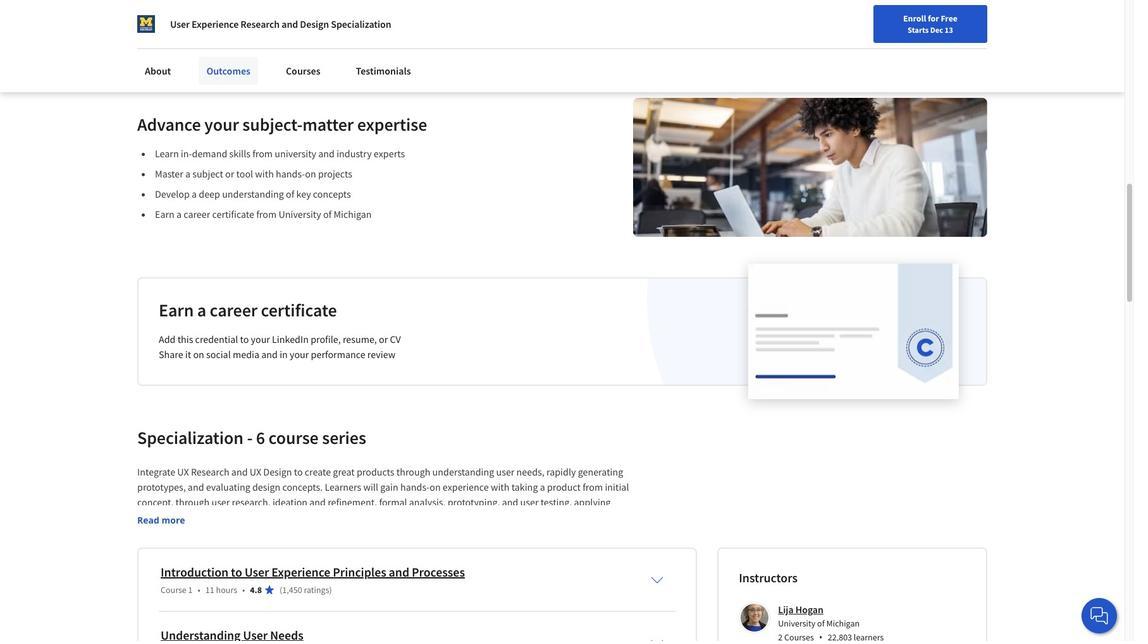 Task type: locate. For each thing, give the bounding box(es) containing it.
and left methods
[[193, 512, 209, 524]]

english button
[[859, 0, 935, 41]]

initial
[[605, 481, 629, 494]]

research up evaluating
[[191, 466, 229, 479]]

1 vertical spatial on
[[193, 348, 204, 361]]

0 horizontal spatial for
[[280, 23, 293, 35]]

1 vertical spatial specialization
[[137, 427, 243, 450]]

1 vertical spatial learn
[[155, 147, 179, 160]]

1 horizontal spatial on
[[305, 167, 316, 180]]

of left key
[[286, 188, 294, 200]]

0 vertical spatial great
[[333, 466, 355, 479]]

0 vertical spatial design
[[300, 18, 329, 30]]

of down hogan
[[817, 619, 825, 630]]

1
[[188, 585, 193, 596]]

( 1,450 ratings )
[[280, 585, 332, 596]]

2 vertical spatial your
[[290, 348, 309, 361]]

to up media
[[240, 333, 249, 346]]

testing,
[[541, 496, 572, 509]]

1 vertical spatial hands-
[[400, 481, 430, 494]]

0 vertical spatial with
[[255, 167, 274, 180]]

research,
[[232, 496, 271, 509]]

or left cv
[[379, 333, 388, 346]]

design up design
[[263, 466, 292, 479]]

read more
[[137, 515, 185, 527]]

research
[[241, 18, 280, 30], [191, 466, 229, 479]]

advance your subject-matter expertise
[[137, 113, 427, 136]]

university
[[279, 208, 321, 221], [778, 619, 815, 630]]

0 vertical spatial earn
[[155, 208, 174, 221]]

with
[[255, 167, 274, 180], [491, 481, 509, 494]]

1 vertical spatial experience
[[343, 512, 389, 524]]

0 horizontal spatial through
[[176, 496, 210, 509]]

your
[[204, 113, 239, 136], [251, 333, 270, 346], [290, 348, 309, 361]]

1 vertical spatial earn
[[159, 299, 194, 322]]

learn for learn in-demand skills from university and industry experts
[[155, 147, 179, 160]]

a down 'develop'
[[176, 208, 182, 221]]

cv
[[390, 333, 401, 346]]

1 horizontal spatial or
[[379, 333, 388, 346]]

earn
[[155, 208, 174, 221], [159, 299, 194, 322]]

0 vertical spatial understanding
[[222, 188, 284, 200]]

1 vertical spatial research
[[191, 466, 229, 479]]

or left tool
[[225, 167, 234, 180]]

university down lija hogan link
[[778, 619, 815, 630]]

experts
[[374, 147, 405, 160]]

taking
[[511, 481, 538, 494]]

for up "dec" at top
[[928, 13, 939, 24]]

and down taking
[[502, 496, 518, 509]]

products
[[357, 466, 394, 479]]

from down the develop a deep understanding of key concepts
[[256, 208, 277, 221]]

great down ideation
[[299, 512, 321, 524]]

1 horizontal spatial for
[[928, 13, 939, 24]]

in
[[280, 348, 288, 361]]

specialization up testimonials link
[[331, 18, 391, 30]]

0 horizontal spatial •
[[198, 585, 200, 596]]

and right coursera
[[282, 18, 298, 30]]

ux up prototypes,
[[177, 466, 189, 479]]

of down concepts on the left top of the page
[[323, 208, 332, 221]]

research inside the integrate ux research and ux design to create great products through understanding user needs, rapidly generating prototypes, and evaluating design concepts. learners will gain hands-on experience with taking a product from initial concept, through user research, ideation and refinement, formal analysis, prototyping, and user testing, applying perspectives and methods to ensure a great user experience at every step.
[[191, 466, 229, 479]]

for left business
[[280, 23, 293, 35]]

skills
[[229, 147, 250, 160]]

0 horizontal spatial certificate
[[212, 208, 254, 221]]

1 horizontal spatial with
[[491, 481, 509, 494]]

gain
[[380, 481, 398, 494]]

0 vertical spatial university
[[279, 208, 321, 221]]

specialization up "integrate" at the bottom left
[[137, 427, 243, 450]]

1 horizontal spatial of
[[323, 208, 332, 221]]

from
[[252, 147, 273, 160], [256, 208, 277, 221], [583, 481, 603, 494]]

more left about
[[185, 23, 208, 35]]

1 horizontal spatial michigan
[[826, 619, 860, 630]]

0 vertical spatial learn
[[158, 23, 183, 35]]

1 horizontal spatial great
[[333, 466, 355, 479]]

more for read
[[162, 515, 185, 527]]

performance
[[311, 348, 365, 361]]

experience up ( 1,450 ratings )
[[272, 565, 330, 581]]

research right about
[[241, 18, 280, 30]]

subject-
[[242, 113, 303, 136]]

prototypes,
[[137, 481, 186, 494]]

0 vertical spatial or
[[225, 167, 234, 180]]

your right the in
[[290, 348, 309, 361]]

hands- up analysis,
[[400, 481, 430, 494]]

user down taking
[[520, 496, 539, 509]]

0 vertical spatial michigan
[[334, 208, 372, 221]]

every
[[402, 512, 425, 524]]

0 horizontal spatial great
[[299, 512, 321, 524]]

understanding up prototyping,
[[432, 466, 494, 479]]

enroll for free starts dec 13
[[903, 13, 958, 35]]

experience down the refinement,
[[343, 512, 389, 524]]

for
[[928, 13, 939, 24], [280, 23, 293, 35]]

methods
[[211, 512, 248, 524]]

0 vertical spatial user
[[170, 18, 190, 30]]

on inside add this credential to your linkedin profile, resume, or cv share it on social media and in your performance review
[[193, 348, 204, 361]]

career up credential
[[210, 299, 257, 322]]

user experience research and design specialization
[[170, 18, 391, 30]]

0 vertical spatial your
[[204, 113, 239, 136]]

with left taking
[[491, 481, 509, 494]]

hands- down university
[[276, 167, 305, 180]]

understanding down master a subject or tool with hands-on projects
[[222, 188, 284, 200]]

1 horizontal spatial hands-
[[400, 481, 430, 494]]

1 horizontal spatial •
[[242, 585, 245, 596]]

1 vertical spatial michigan
[[826, 619, 860, 630]]

certificate up linkedin
[[261, 299, 337, 322]]

13
[[945, 25, 953, 35]]

industry
[[337, 147, 372, 160]]

career down deep
[[184, 208, 210, 221]]

career for earn a career certificate from university of michigan
[[184, 208, 210, 221]]

experience
[[443, 481, 489, 494], [343, 512, 389, 524]]

ux
[[177, 466, 189, 479], [250, 466, 261, 479]]

0 horizontal spatial with
[[255, 167, 274, 180]]

advance
[[137, 113, 201, 136]]

deep
[[199, 188, 220, 200]]

more right read
[[162, 515, 185, 527]]

certificate for earn a career certificate from university of michigan
[[212, 208, 254, 221]]

coursera career certificate image
[[748, 264, 959, 399]]

share
[[159, 348, 183, 361]]

specialization
[[331, 18, 391, 30], [137, 427, 243, 450]]

1 horizontal spatial specialization
[[331, 18, 391, 30]]

social
[[206, 348, 231, 361]]

0 vertical spatial experience
[[192, 18, 239, 30]]

1,450
[[282, 585, 302, 596]]

through up gain
[[396, 466, 430, 479]]

hands-
[[276, 167, 305, 180], [400, 481, 430, 494]]

more
[[185, 23, 208, 35], [162, 515, 185, 527]]

to
[[240, 333, 249, 346], [294, 466, 303, 479], [250, 512, 259, 524], [231, 565, 242, 581]]

1 vertical spatial career
[[210, 299, 257, 322]]

a left deep
[[192, 188, 197, 200]]

0 horizontal spatial hands-
[[276, 167, 305, 180]]

1 horizontal spatial certificate
[[261, 299, 337, 322]]

• left 4.8
[[242, 585, 245, 596]]

coursera enterprise logos image
[[705, 0, 958, 27]]

0 horizontal spatial specialization
[[137, 427, 243, 450]]

your up media
[[251, 333, 270, 346]]

0 vertical spatial career
[[184, 208, 210, 221]]

on up key
[[305, 167, 316, 180]]

from up the applying on the bottom right
[[583, 481, 603, 494]]

2 vertical spatial of
[[817, 619, 825, 630]]

your up demand
[[204, 113, 239, 136]]

1 vertical spatial your
[[251, 333, 270, 346]]

it
[[185, 348, 191, 361]]

course 1 • 11 hours •
[[161, 585, 245, 596]]

a up credential
[[197, 299, 206, 322]]

outcomes
[[206, 65, 250, 77]]

show notifications image
[[954, 16, 969, 31]]

learn left in-
[[155, 147, 179, 160]]

1 vertical spatial from
[[256, 208, 277, 221]]

user up taking
[[496, 466, 514, 479]]

applying
[[574, 496, 611, 509]]

projects
[[318, 167, 352, 180]]

0 vertical spatial certificate
[[212, 208, 254, 221]]

0 horizontal spatial research
[[191, 466, 229, 479]]

design
[[300, 18, 329, 30], [263, 466, 292, 479]]

1 vertical spatial university
[[778, 619, 815, 630]]

1 horizontal spatial your
[[251, 333, 270, 346]]

earn for earn a career certificate from university of michigan
[[155, 208, 174, 221]]

1 vertical spatial certificate
[[261, 299, 337, 322]]

integrate ux research and ux design to create great products through understanding user needs, rapidly generating prototypes, and evaluating design concepts. learners will gain hands-on experience with taking a product from initial concept, through user research, ideation and refinement, formal analysis, prototyping, and user testing, applying perspectives and methods to ensure a great user experience at every step.
[[137, 466, 631, 524]]

1 vertical spatial user
[[245, 565, 269, 581]]

integrate
[[137, 466, 175, 479]]

2 vertical spatial on
[[430, 481, 441, 494]]

1 vertical spatial of
[[323, 208, 332, 221]]

great up learners
[[333, 466, 355, 479]]

profile,
[[311, 333, 341, 346]]

1 vertical spatial with
[[491, 481, 509, 494]]

0 horizontal spatial experience
[[192, 18, 239, 30]]

1 ux from the left
[[177, 466, 189, 479]]

earn down 'develop'
[[155, 208, 174, 221]]

0 vertical spatial from
[[252, 147, 273, 160]]

2 horizontal spatial of
[[817, 619, 825, 630]]

certificate down the develop a deep understanding of key concepts
[[212, 208, 254, 221]]

1 horizontal spatial ux
[[250, 466, 261, 479]]

more inside read more button
[[162, 515, 185, 527]]

career for earn a career certificate
[[210, 299, 257, 322]]

user up 4.8
[[245, 565, 269, 581]]

and left processes
[[389, 565, 409, 581]]

a for master a subject or tool with hands-on projects
[[185, 167, 190, 180]]

2 • from the left
[[242, 585, 245, 596]]

2 horizontal spatial your
[[290, 348, 309, 361]]

prototyping,
[[448, 496, 500, 509]]

from up master a subject or tool with hands-on projects
[[252, 147, 273, 160]]

1 vertical spatial or
[[379, 333, 388, 346]]

step.
[[427, 512, 447, 524]]

1 vertical spatial design
[[263, 466, 292, 479]]

certificate for earn a career certificate
[[261, 299, 337, 322]]

earn up add
[[159, 299, 194, 322]]

processes
[[412, 565, 465, 581]]

0 horizontal spatial michigan
[[334, 208, 372, 221]]

2 horizontal spatial on
[[430, 481, 441, 494]]

user down the refinement,
[[323, 512, 341, 524]]

learn
[[158, 23, 183, 35], [155, 147, 179, 160]]

research for experience
[[241, 18, 280, 30]]

experience up outcomes
[[192, 18, 239, 30]]

experience up prototyping,
[[443, 481, 489, 494]]

on
[[305, 167, 316, 180], [193, 348, 204, 361], [430, 481, 441, 494]]

•
[[198, 585, 200, 596], [242, 585, 245, 596]]

4.8
[[250, 585, 262, 596]]

on right it
[[193, 348, 204, 361]]

english
[[882, 14, 913, 27]]

2 ux from the left
[[250, 466, 261, 479]]

about
[[210, 23, 236, 35]]

design up 'courses' at left top
[[300, 18, 329, 30]]

great
[[333, 466, 355, 479], [299, 512, 321, 524]]

0 vertical spatial of
[[286, 188, 294, 200]]

0 horizontal spatial on
[[193, 348, 204, 361]]

product
[[547, 481, 581, 494]]

0 horizontal spatial ux
[[177, 466, 189, 479]]

None search field
[[180, 8, 484, 33]]

a
[[185, 167, 190, 180], [192, 188, 197, 200], [176, 208, 182, 221], [197, 299, 206, 322], [540, 481, 545, 494], [292, 512, 297, 524]]

or inside add this credential to your linkedin profile, resume, or cv share it on social media and in your performance review
[[379, 333, 388, 346]]

0 horizontal spatial of
[[286, 188, 294, 200]]

1 vertical spatial more
[[162, 515, 185, 527]]

learn more about coursera for business
[[158, 23, 333, 35]]

0 horizontal spatial design
[[263, 466, 292, 479]]

0 vertical spatial research
[[241, 18, 280, 30]]

1 horizontal spatial through
[[396, 466, 430, 479]]

a right taking
[[540, 481, 545, 494]]

and left the in
[[261, 348, 278, 361]]

review
[[367, 348, 395, 361]]

ratings
[[304, 585, 329, 596]]

1 vertical spatial understanding
[[432, 466, 494, 479]]

1 vertical spatial experience
[[272, 565, 330, 581]]

learn more about coursera for business link
[[158, 23, 333, 35]]

1 horizontal spatial user
[[245, 565, 269, 581]]

0 vertical spatial on
[[305, 167, 316, 180]]

on up analysis,
[[430, 481, 441, 494]]

through up perspectives at left bottom
[[176, 496, 210, 509]]

1 horizontal spatial research
[[241, 18, 280, 30]]

experience
[[192, 18, 239, 30], [272, 565, 330, 581]]

• right 1
[[198, 585, 200, 596]]

user right "university of michigan" image
[[170, 18, 190, 30]]

learn right "university of michigan" image
[[158, 23, 183, 35]]

ux up design
[[250, 466, 261, 479]]

through
[[396, 466, 430, 479], [176, 496, 210, 509]]

university down key
[[279, 208, 321, 221]]

a right the master
[[185, 167, 190, 180]]

to inside add this credential to your linkedin profile, resume, or cv share it on social media and in your performance review
[[240, 333, 249, 346]]

1 horizontal spatial university
[[778, 619, 815, 630]]

1 vertical spatial great
[[299, 512, 321, 524]]

0 vertical spatial more
[[185, 23, 208, 35]]

1 horizontal spatial experience
[[443, 481, 489, 494]]

certificate
[[212, 208, 254, 221], [261, 299, 337, 322]]

course
[[269, 427, 319, 450]]

2 vertical spatial from
[[583, 481, 603, 494]]

design inside the integrate ux research and ux design to create great products through understanding user needs, rapidly generating prototypes, and evaluating design concepts. learners will gain hands-on experience with taking a product from initial concept, through user research, ideation and refinement, formal analysis, prototyping, and user testing, applying perspectives and methods to ensure a great user experience at every step.
[[263, 466, 292, 479]]

with right tool
[[255, 167, 274, 180]]

1 horizontal spatial understanding
[[432, 466, 494, 479]]



Task type: vqa. For each thing, say whether or not it's contained in the screenshot.
the right or
yes



Task type: describe. For each thing, give the bounding box(es) containing it.
research for ux
[[191, 466, 229, 479]]

ensure
[[261, 512, 290, 524]]

resume,
[[343, 333, 377, 346]]

and down concepts. at the bottom left of the page
[[309, 496, 326, 509]]

(
[[280, 585, 282, 596]]

from for university
[[256, 208, 277, 221]]

0 horizontal spatial or
[[225, 167, 234, 180]]

michigan inside lija hogan university of michigan
[[826, 619, 860, 630]]

university of michigan image
[[137, 15, 155, 33]]

0 horizontal spatial understanding
[[222, 188, 284, 200]]

will
[[363, 481, 378, 494]]

with inside the integrate ux research and ux design to create great products through understanding user needs, rapidly generating prototypes, and evaluating design concepts. learners will gain hands-on experience with taking a product from initial concept, through user research, ideation and refinement, formal analysis, prototyping, and user testing, applying perspectives and methods to ensure a great user experience at every step.
[[491, 481, 509, 494]]

analysis,
[[409, 496, 446, 509]]

more for learn
[[185, 23, 208, 35]]

concepts.
[[282, 481, 323, 494]]

tool
[[236, 167, 253, 180]]

for inside enroll for free starts dec 13
[[928, 13, 939, 24]]

1 horizontal spatial experience
[[272, 565, 330, 581]]

instructors
[[739, 570, 798, 586]]

dec
[[930, 25, 943, 35]]

starts
[[908, 25, 929, 35]]

testimonials link
[[348, 57, 419, 85]]

master
[[155, 167, 183, 180]]

lija hogan link
[[778, 604, 823, 617]]

1 vertical spatial through
[[176, 496, 210, 509]]

0 horizontal spatial your
[[204, 113, 239, 136]]

enroll
[[903, 13, 926, 24]]

chat with us image
[[1089, 607, 1109, 627]]

courses link
[[278, 57, 328, 85]]

lija
[[778, 604, 794, 617]]

expertise
[[357, 113, 427, 136]]

concepts
[[313, 188, 351, 200]]

business
[[295, 23, 333, 35]]

hours
[[216, 585, 237, 596]]

introduction
[[161, 565, 228, 581]]

university inside lija hogan university of michigan
[[778, 619, 815, 630]]

-
[[247, 427, 253, 450]]

about link
[[137, 57, 179, 85]]

refinement,
[[328, 496, 377, 509]]

evaluating
[[206, 481, 250, 494]]

0 vertical spatial through
[[396, 466, 430, 479]]

courses
[[286, 65, 320, 77]]

add
[[159, 333, 175, 346]]

to down "research," in the left of the page
[[250, 512, 259, 524]]

media
[[233, 348, 259, 361]]

6
[[256, 427, 265, 450]]

at
[[391, 512, 400, 524]]

learn for learn more about coursera for business
[[158, 23, 183, 35]]

11
[[205, 585, 214, 596]]

on inside the integrate ux research and ux design to create great products through understanding user needs, rapidly generating prototypes, and evaluating design concepts. learners will gain hands-on experience with taking a product from initial concept, through user research, ideation and refinement, formal analysis, prototyping, and user testing, applying perspectives and methods to ensure a great user experience at every step.
[[430, 481, 441, 494]]

and up projects
[[318, 147, 335, 160]]

create
[[305, 466, 331, 479]]

specialization - 6 course series
[[137, 427, 366, 450]]

subject
[[192, 167, 223, 180]]

hogan
[[795, 604, 823, 617]]

linkedin
[[272, 333, 309, 346]]

this
[[178, 333, 193, 346]]

user down evaluating
[[212, 496, 230, 509]]

learners
[[325, 481, 361, 494]]

needs,
[[516, 466, 544, 479]]

a down ideation
[[292, 512, 297, 524]]

and left evaluating
[[188, 481, 204, 494]]

outcomes link
[[199, 57, 258, 85]]

course
[[161, 585, 186, 596]]

and inside add this credential to your linkedin profile, resume, or cv share it on social media and in your performance review
[[261, 348, 278, 361]]

key
[[296, 188, 311, 200]]

0 horizontal spatial university
[[279, 208, 321, 221]]

perspectives
[[137, 512, 191, 524]]

coursera
[[238, 23, 278, 35]]

rapidly
[[546, 466, 576, 479]]

read more button
[[137, 514, 185, 527]]

0 horizontal spatial user
[[170, 18, 190, 30]]

matter
[[303, 113, 354, 136]]

ideation
[[273, 496, 307, 509]]

a for earn a career certificate
[[197, 299, 206, 322]]

formal
[[379, 496, 407, 509]]

from inside the integrate ux research and ux design to create great products through understanding user needs, rapidly generating prototypes, and evaluating design concepts. learners will gain hands-on experience with taking a product from initial concept, through user research, ideation and refinement, formal analysis, prototyping, and user testing, applying perspectives and methods to ensure a great user experience at every step.
[[583, 481, 603, 494]]

generating
[[578, 466, 623, 479]]

introduction to user experience principles and processes link
[[161, 565, 465, 581]]

testimonials
[[356, 65, 411, 77]]

earn a career certificate
[[159, 299, 337, 322]]

understanding inside the integrate ux research and ux design to create great products through understanding user needs, rapidly generating prototypes, and evaluating design concepts. learners will gain hands-on experience with taking a product from initial concept, through user research, ideation and refinement, formal analysis, prototyping, and user testing, applying perspectives and methods to ensure a great user experience at every step.
[[432, 466, 494, 479]]

lija hogan image
[[741, 605, 769, 632]]

a for develop a deep understanding of key concepts
[[192, 188, 197, 200]]

0 horizontal spatial experience
[[343, 512, 389, 524]]

1 horizontal spatial design
[[300, 18, 329, 30]]

develop
[[155, 188, 190, 200]]

0 vertical spatial hands-
[[276, 167, 305, 180]]

from for university
[[252, 147, 273, 160]]

hands- inside the integrate ux research and ux design to create great products through understanding user needs, rapidly generating prototypes, and evaluating design concepts. learners will gain hands-on experience with taking a product from initial concept, through user research, ideation and refinement, formal analysis, prototyping, and user testing, applying perspectives and methods to ensure a great user experience at every step.
[[400, 481, 430, 494]]

add this credential to your linkedin profile, resume, or cv share it on social media and in your performance review
[[159, 333, 401, 361]]

a for earn a career certificate from university of michigan
[[176, 208, 182, 221]]

university
[[275, 147, 316, 160]]

1 • from the left
[[198, 585, 200, 596]]

in-
[[181, 147, 192, 160]]

read
[[137, 515, 159, 527]]

to up hours
[[231, 565, 242, 581]]

concept,
[[137, 496, 174, 509]]

0 vertical spatial specialization
[[331, 18, 391, 30]]

design
[[252, 481, 280, 494]]

)
[[329, 585, 332, 596]]

and up evaluating
[[231, 466, 248, 479]]

to up concepts. at the bottom left of the page
[[294, 466, 303, 479]]

0 vertical spatial experience
[[443, 481, 489, 494]]

of inside lija hogan university of michigan
[[817, 619, 825, 630]]

lija hogan university of michigan
[[778, 604, 860, 630]]

credential
[[195, 333, 238, 346]]

earn for earn a career certificate
[[159, 299, 194, 322]]



